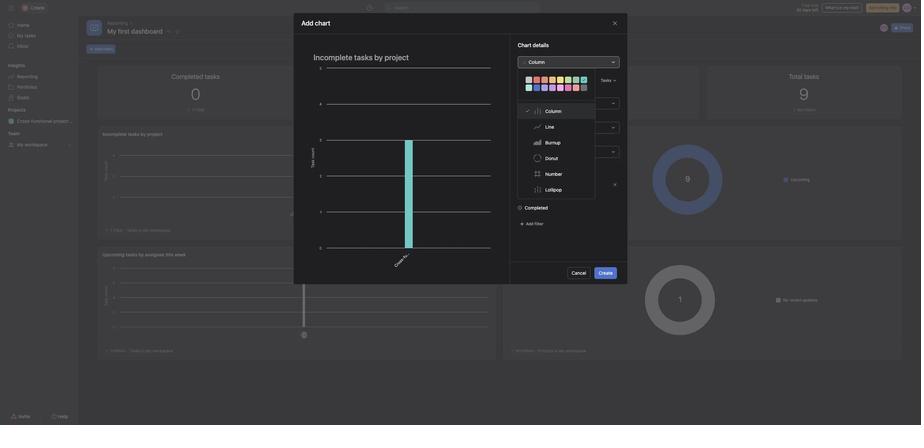 Task type: describe. For each thing, give the bounding box(es) containing it.
goals
[[17, 95, 29, 100]]

cross-
[[17, 118, 31, 124]]

tasks by completion status this month
[[508, 131, 591, 137]]

from
[[548, 90, 558, 95]]

my inside teams element
[[17, 142, 23, 147]]

x-axis
[[518, 114, 532, 119]]

upcoming tasks by assignee this week
[[103, 252, 186, 257]]

teams element
[[0, 128, 79, 151]]

what's
[[826, 5, 839, 10]]

trial?
[[851, 5, 860, 10]]

co inside button
[[882, 25, 888, 30]]

search
[[395, 5, 409, 10]]

1 vertical spatial status
[[550, 182, 562, 187]]

insights
[[8, 63, 25, 68]]

cancel button
[[568, 267, 591, 279]]

include
[[518, 90, 534, 95]]

by for projects
[[527, 252, 533, 257]]

days
[[803, 8, 811, 12]]

cross-functional project plan
[[17, 118, 79, 124]]

cross-functional project plan link
[[4, 116, 79, 126]]

tasks button
[[598, 76, 620, 85]]

tasks for incomplete
[[128, 131, 139, 137]]

0 horizontal spatial no filters
[[516, 348, 534, 353]]

inbox link
[[4, 41, 75, 51]]

completed
[[525, 205, 548, 211]]

workspace for projects by project status
[[566, 348, 587, 353]]

my workspace link
[[4, 140, 75, 150]]

inbox
[[17, 43, 29, 49]]

burnup
[[546, 140, 561, 145]]

filters inside button
[[804, 107, 816, 112]]

0 horizontal spatial no
[[516, 348, 521, 353]]

donut
[[546, 155, 558, 161]]

home
[[17, 22, 30, 28]]

by for tasks
[[522, 131, 527, 137]]

chart
[[103, 47, 113, 51]]

team button
[[0, 130, 20, 137]]

in for by project
[[139, 228, 142, 233]]

my first dashboard
[[107, 28, 163, 35]]

share
[[900, 25, 911, 30]]

add chart
[[95, 47, 113, 51]]

projects by project status
[[508, 252, 564, 257]]

line
[[546, 124, 554, 130]]

trial
[[812, 3, 819, 8]]

add chart button
[[86, 45, 116, 54]]

free trial 30 days left
[[797, 3, 819, 12]]

filter
[[535, 221, 544, 226]]

lollipop link
[[518, 182, 595, 197]]

total tasks
[[789, 73, 820, 80]]

my tasks link
[[4, 30, 75, 41]]

invite button
[[6, 411, 34, 422]]

billing
[[878, 5, 889, 10]]

1 horizontal spatial reporting
[[107, 20, 128, 26]]

add for add billing info
[[869, 5, 877, 10]]

in for by
[[141, 348, 145, 353]]

invite
[[18, 414, 30, 419]]

close image
[[613, 21, 618, 26]]

no inside no filters button
[[798, 107, 803, 112]]

tasks for my
[[25, 33, 36, 38]]

by project
[[141, 131, 162, 137]]

project status
[[534, 252, 564, 257]]

my
[[844, 5, 849, 10]]

home link
[[4, 20, 75, 30]]

Completed radio
[[518, 206, 522, 210]]

column link
[[518, 103, 595, 119]]

my workspace
[[17, 142, 47, 147]]

add for add filter
[[526, 221, 534, 226]]

create button
[[595, 267, 617, 279]]

assignee
[[145, 252, 164, 257]]

workspace for incomplete tasks by project
[[150, 228, 170, 233]]

add for add chart
[[95, 47, 102, 51]]

donut link
[[518, 150, 595, 166]]

30
[[797, 8, 802, 12]]

add filter
[[526, 221, 544, 226]]

add chart
[[302, 19, 331, 27]]

share button
[[892, 23, 914, 32]]

projects in my workspace
[[538, 348, 587, 353]]

number
[[546, 171, 563, 177]]

2 9 button from the left
[[800, 85, 809, 103]]

include tasks from
[[518, 90, 558, 95]]

tasks for include
[[535, 90, 547, 95]]

task
[[518, 182, 527, 187]]

1 9 button from the left
[[394, 85, 403, 103]]

Incomplete tasks by project text field
[[309, 50, 494, 65]]

0 button for overdue tasks
[[597, 85, 606, 103]]

number link
[[518, 166, 595, 182]]

0 button for completed tasks
[[191, 85, 200, 103]]

my tasks
[[17, 33, 36, 38]]

y-
[[518, 138, 523, 144]]

my inside global element
[[17, 33, 23, 38]]

add billing info button
[[867, 3, 900, 12]]

insights button
[[0, 62, 25, 69]]

1 vertical spatial completion
[[528, 182, 549, 187]]

what's in my trial?
[[826, 5, 860, 10]]

project
[[53, 118, 68, 124]]

task completion status
[[518, 182, 562, 187]]

left
[[813, 8, 819, 12]]

show options image
[[166, 29, 171, 34]]

report on
[[518, 78, 542, 83]]



Task type: vqa. For each thing, say whether or not it's contained in the screenshot.


Task type: locate. For each thing, give the bounding box(es) containing it.
1 horizontal spatial co
[[882, 25, 888, 30]]

tasks in my workspace for incomplete tasks by project
[[127, 228, 170, 233]]

status up burnup at the top of page
[[554, 131, 567, 137]]

in for project status
[[555, 348, 558, 353]]

line link
[[518, 119, 595, 135]]

reporting link up portfolios
[[4, 71, 75, 82]]

co button
[[880, 23, 889, 32]]

0 horizontal spatial 9
[[394, 85, 403, 103]]

completed tasks
[[172, 73, 220, 80]]

first dashboard
[[118, 28, 163, 35]]

1 horizontal spatial column
[[546, 108, 562, 114]]

1 vertical spatial reporting link
[[4, 71, 75, 82]]

1 1 filter button from the left
[[185, 107, 206, 113]]

1 vertical spatial axis
[[523, 138, 531, 144]]

completion
[[528, 131, 552, 137], [528, 182, 549, 187]]

2 horizontal spatial by
[[527, 252, 533, 257]]

goals link
[[4, 92, 75, 103]]

0 horizontal spatial projects
[[8, 107, 26, 113]]

1 filter button for completed tasks
[[185, 107, 206, 113]]

search button
[[383, 3, 541, 13]]

tasks in my workspace for upcoming tasks by assignee this week
[[130, 348, 173, 353]]

workspace for upcoming tasks by assignee this week
[[153, 348, 173, 353]]

burnup link
[[518, 135, 595, 150]]

by up y-axis
[[522, 131, 527, 137]]

1 0 button from the left
[[191, 85, 200, 103]]

add to starred image
[[175, 29, 180, 34]]

add left filter
[[526, 221, 534, 226]]

1 horizontal spatial 9
[[800, 85, 809, 103]]

reporting
[[107, 20, 128, 26], [17, 74, 38, 79]]

tasks left assignee
[[126, 252, 137, 257]]

team
[[8, 131, 20, 136]]

add inside button
[[869, 5, 877, 10]]

0 vertical spatial reporting link
[[107, 20, 128, 27]]

in inside what's in my trial? button
[[840, 5, 843, 10]]

column button
[[518, 56, 620, 68]]

add inside dropdown button
[[526, 221, 534, 226]]

portfolios
[[17, 84, 37, 90]]

0 vertical spatial reporting
[[107, 20, 128, 26]]

add billing info
[[869, 5, 897, 10]]

0 for overdue tasks
[[597, 85, 606, 103]]

0 horizontal spatial reporting link
[[4, 71, 75, 82]]

2 1 filter button from the left
[[591, 107, 612, 113]]

add inside 'button'
[[95, 47, 102, 51]]

0 horizontal spatial by
[[139, 252, 144, 257]]

1 vertical spatial incomplete
[[525, 193, 548, 198]]

1 horizontal spatial by
[[522, 131, 527, 137]]

no recent updates
[[784, 298, 818, 302]]

0 vertical spatial status
[[554, 131, 567, 137]]

updates
[[803, 298, 818, 302]]

0 vertical spatial completion
[[528, 131, 552, 137]]

projects for projects by project status
[[508, 252, 526, 257]]

1 vertical spatial co
[[301, 332, 307, 337]]

column inside dropdown button
[[529, 59, 545, 65]]

1 horizontal spatial 0
[[597, 85, 606, 103]]

reporting link up my first dashboard
[[107, 20, 128, 27]]

2 vertical spatial projects
[[538, 348, 554, 353]]

upcoming for upcoming tasks by assignee this week
[[103, 252, 125, 257]]

info
[[890, 5, 897, 10]]

2 horizontal spatial add
[[869, 5, 877, 10]]

0 horizontal spatial reporting
[[17, 74, 38, 79]]

column up line link
[[546, 108, 562, 114]]

0 button
[[191, 85, 200, 103], [597, 85, 606, 103]]

1 filter button for overdue tasks
[[591, 107, 612, 113]]

upcoming for upcoming
[[791, 177, 810, 182]]

2 0 button from the left
[[597, 85, 606, 103]]

1
[[192, 107, 194, 112], [598, 107, 600, 112], [110, 228, 112, 233], [516, 228, 518, 233]]

this week
[[165, 252, 186, 257]]

add
[[869, 5, 877, 10], [95, 47, 102, 51], [526, 221, 534, 226]]

9 button
[[394, 85, 403, 103], [800, 85, 809, 103]]

0 down the overdue tasks
[[597, 85, 606, 103]]

this month
[[568, 131, 591, 137]]

no
[[798, 107, 803, 112], [784, 298, 789, 302], [516, 348, 521, 353]]

filter
[[195, 107, 205, 112], [601, 107, 610, 112], [113, 228, 123, 233], [519, 228, 529, 233]]

workspace inside teams element
[[25, 142, 47, 147]]

by left the project status
[[527, 252, 533, 257]]

a button to remove the filter image
[[613, 183, 617, 187]]

recent
[[790, 298, 802, 302]]

1 vertical spatial projects
[[508, 252, 526, 257]]

tasks left the from
[[535, 90, 547, 95]]

2 horizontal spatial no
[[798, 107, 803, 112]]

1 horizontal spatial 0 button
[[597, 85, 606, 103]]

1 horizontal spatial incomplete
[[525, 193, 548, 198]]

0 horizontal spatial 0
[[191, 85, 200, 103]]

no filters inside button
[[798, 107, 816, 112]]

status down number link
[[550, 182, 562, 187]]

completion right task
[[528, 182, 549, 187]]

global element
[[0, 16, 79, 55]]

plan
[[70, 118, 79, 124]]

1 0 from the left
[[191, 85, 200, 103]]

co
[[882, 25, 888, 30], [301, 332, 307, 337]]

1 9 from the left
[[394, 85, 403, 103]]

no filters
[[798, 107, 816, 112], [516, 348, 534, 353]]

column down the chart details
[[529, 59, 545, 65]]

hide sidebar image
[[9, 5, 14, 10]]

x-
[[518, 114, 523, 119]]

tasks
[[601, 78, 612, 83], [508, 131, 521, 137], [127, 228, 138, 233], [533, 228, 543, 233], [130, 348, 140, 353]]

0 horizontal spatial column
[[529, 59, 545, 65]]

0 horizontal spatial 0 button
[[191, 85, 200, 103]]

portfolios link
[[4, 82, 75, 92]]

projects element
[[0, 104, 79, 128]]

incomplete for incomplete tasks by project
[[103, 131, 127, 137]]

1 vertical spatial add
[[95, 47, 102, 51]]

tasks
[[25, 33, 36, 38], [535, 90, 547, 95], [128, 131, 139, 137], [126, 252, 137, 257]]

by left assignee
[[139, 252, 144, 257]]

what's in my trial? button
[[823, 3, 863, 12]]

workspace
[[25, 142, 47, 147], [150, 228, 170, 233], [556, 228, 576, 233], [153, 348, 173, 353], [566, 348, 587, 353]]

3 filters
[[110, 348, 126, 353]]

lollipop
[[546, 187, 562, 192]]

2 vertical spatial add
[[526, 221, 534, 226]]

1 horizontal spatial 9 button
[[800, 85, 809, 103]]

3
[[110, 348, 113, 353]]

status
[[554, 131, 567, 137], [550, 182, 562, 187]]

incomplete
[[103, 131, 127, 137], [525, 193, 548, 198]]

0 down completed tasks
[[191, 85, 200, 103]]

report image
[[90, 24, 98, 32]]

0 horizontal spatial 9 button
[[394, 85, 403, 103]]

cancel
[[572, 270, 587, 276]]

incomplete for incomplete
[[525, 193, 548, 198]]

axis down tasks by completion status this month
[[523, 138, 531, 144]]

1 vertical spatial column
[[546, 108, 562, 114]]

1 vertical spatial no
[[784, 298, 789, 302]]

0 horizontal spatial 1 filter button
[[185, 107, 206, 113]]

0 horizontal spatial co
[[301, 332, 307, 337]]

0 vertical spatial axis
[[523, 114, 532, 119]]

2 horizontal spatial projects
[[538, 348, 554, 353]]

create
[[599, 270, 613, 276]]

axis for x-
[[523, 114, 532, 119]]

0 button down completed tasks
[[191, 85, 200, 103]]

add filter button
[[518, 219, 545, 229]]

0 horizontal spatial incomplete
[[103, 131, 127, 137]]

projects button
[[0, 107, 26, 113]]

1 horizontal spatial reporting link
[[107, 20, 128, 27]]

0 for completed tasks
[[191, 85, 200, 103]]

1 vertical spatial reporting
[[17, 74, 38, 79]]

0 vertical spatial add
[[869, 5, 877, 10]]

0 vertical spatial incomplete
[[103, 131, 127, 137]]

upcoming
[[791, 177, 810, 182], [103, 252, 125, 257]]

1 vertical spatial no filters
[[516, 348, 534, 353]]

0 vertical spatial co
[[882, 25, 888, 30]]

1 horizontal spatial no
[[784, 298, 789, 302]]

no filters button
[[791, 107, 818, 113]]

add left billing
[[869, 5, 877, 10]]

chart details
[[518, 42, 549, 48]]

tasks inside 'tasks' dropdown button
[[601, 78, 612, 83]]

axis down include
[[523, 114, 532, 119]]

tasks inside global element
[[25, 33, 36, 38]]

2 0 from the left
[[597, 85, 606, 103]]

0 vertical spatial no
[[798, 107, 803, 112]]

0 horizontal spatial upcoming
[[103, 252, 125, 257]]

reporting inside insights element
[[17, 74, 38, 79]]

1 horizontal spatial projects
[[508, 252, 526, 257]]

0 vertical spatial upcoming
[[791, 177, 810, 182]]

1 vertical spatial upcoming
[[103, 252, 125, 257]]

1 horizontal spatial upcoming
[[791, 177, 810, 182]]

1 filter
[[192, 107, 205, 112], [598, 107, 610, 112], [110, 228, 123, 233], [516, 228, 529, 233]]

1 horizontal spatial add
[[526, 221, 534, 226]]

0 vertical spatial no filters
[[798, 107, 816, 112]]

insights element
[[0, 60, 79, 104]]

overdue tasks
[[581, 73, 622, 80]]

axis
[[523, 114, 532, 119], [523, 138, 531, 144]]

functional
[[31, 118, 52, 124]]

0 vertical spatial column
[[529, 59, 545, 65]]

reporting up my first dashboard
[[107, 20, 128, 26]]

incomplete tasks by project
[[103, 131, 162, 137]]

2 9 from the left
[[800, 85, 809, 103]]

tasks for upcoming
[[126, 252, 137, 257]]

reporting up portfolios
[[17, 74, 38, 79]]

tasks down home
[[25, 33, 36, 38]]

axis for y-
[[523, 138, 531, 144]]

y-axis
[[518, 138, 531, 144]]

2 vertical spatial no
[[516, 348, 521, 353]]

projects inside projects dropdown button
[[8, 107, 26, 113]]

1 horizontal spatial 1 filter button
[[591, 107, 612, 113]]

my
[[107, 28, 116, 35], [17, 33, 23, 38], [17, 142, 23, 147], [143, 228, 149, 233], [549, 228, 555, 233], [146, 348, 152, 353], [559, 348, 565, 353]]

tasks left by project
[[128, 131, 139, 137]]

0 horizontal spatial add
[[95, 47, 102, 51]]

in
[[840, 5, 843, 10], [139, 228, 142, 233], [544, 228, 548, 233], [141, 348, 145, 353], [555, 348, 558, 353]]

reporting link
[[107, 20, 128, 27], [4, 71, 75, 82]]

completion down line
[[528, 131, 552, 137]]

0 button down the overdue tasks
[[597, 85, 606, 103]]

0 vertical spatial projects
[[8, 107, 26, 113]]

projects for projects in my workspace
[[538, 348, 554, 353]]

add left chart
[[95, 47, 102, 51]]

free
[[802, 3, 811, 8]]

projects for projects
[[8, 107, 26, 113]]

1 filter button
[[185, 107, 206, 113], [591, 107, 612, 113]]

search list box
[[383, 3, 541, 13]]

1 horizontal spatial no filters
[[798, 107, 816, 112]]



